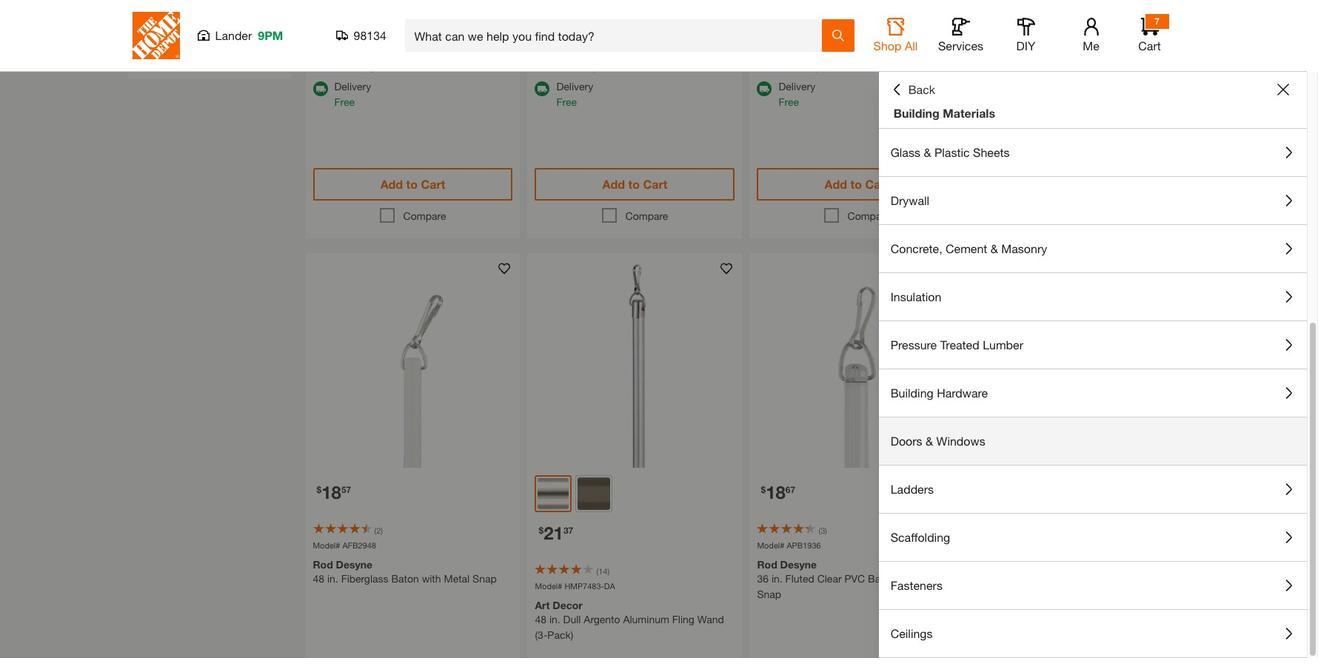 Task type: vqa. For each thing, say whether or not it's contained in the screenshot.
the leftmost Pickup
yes



Task type: locate. For each thing, give the bounding box(es) containing it.
$ 18 67
[[761, 482, 796, 503]]

$ left 37
[[539, 525, 544, 536]]

& for millwork
[[944, 97, 951, 111]]

4 store from the left
[[1059, 60, 1082, 73]]

0 horizontal spatial compare
[[403, 210, 446, 222]]

lander 9pm
[[215, 28, 283, 42]]

model# left "afb2948"
[[313, 541, 340, 550]]

delivery free down free ship to store
[[334, 80, 371, 108]]

0 horizontal spatial $
[[317, 484, 322, 496]]

1 available shipping image from the left
[[313, 81, 328, 96]]

1 pickup from the left
[[557, 43, 589, 56]]

& right "doors"
[[926, 434, 934, 448]]

decor
[[553, 600, 583, 612]]

pack)
[[548, 629, 574, 642]]

( for $ 18 57
[[374, 526, 376, 536]]

add to cart button
[[313, 168, 513, 201], [535, 168, 735, 201], [757, 168, 957, 201], [980, 168, 1180, 201]]

2 horizontal spatial available for pickup image
[[980, 44, 995, 59]]

$
[[317, 484, 322, 496], [761, 484, 766, 496], [539, 525, 544, 536]]

18
[[322, 482, 341, 503], [766, 482, 786, 503]]

1 horizontal spatial delivery
[[557, 80, 594, 93]]

compare
[[403, 210, 446, 222], [626, 210, 669, 222], [848, 210, 891, 222]]

1 pickup free ship to store from the left
[[557, 43, 638, 73]]

0 horizontal spatial with
[[422, 573, 441, 586]]

( up hmp7483-
[[597, 567, 599, 576]]

2 delivery free from the left
[[557, 80, 594, 108]]

2 compare from the left
[[626, 210, 669, 222]]

rod for $ 18 67
[[757, 559, 778, 572]]

3 ship from the left
[[802, 60, 822, 73]]

3 available for pickup image from the left
[[980, 44, 995, 59]]

7
[[1155, 16, 1160, 27]]

glass
[[891, 145, 921, 159]]

) for $ 18 67
[[825, 526, 827, 536]]

$ inside "$ 21 37"
[[539, 525, 544, 536]]

1 metal from the left
[[444, 573, 470, 586]]

1 horizontal spatial $
[[539, 525, 544, 536]]

feedback link image
[[1299, 250, 1319, 330]]

$ for $ 18 67
[[761, 484, 766, 496]]

$ inside $ 18 57
[[317, 484, 322, 496]]

building materials
[[894, 106, 996, 120]]

baton inside rod desyne 36 in. fluted clear pvc baton with metal snap
[[868, 573, 896, 586]]

1 delivery from the left
[[334, 80, 371, 93]]

pickup for 1st available for pickup image from left
[[557, 43, 589, 56]]

pickup
[[557, 43, 589, 56], [779, 43, 811, 56], [1001, 43, 1033, 56]]

18 for $ 18 67
[[766, 482, 786, 503]]

2 18 from the left
[[766, 482, 786, 503]]

1 available for pickup image from the left
[[535, 44, 550, 59]]

baton right pvc in the bottom right of the page
[[868, 573, 896, 586]]

available shipping image
[[757, 81, 772, 96]]

clear
[[818, 573, 842, 586]]

1 baton from the left
[[391, 573, 419, 586]]

0 horizontal spatial 18
[[322, 482, 341, 503]]

1 horizontal spatial in.
[[550, 614, 561, 626]]

desyne inside 'rod desyne 48 in. fiberglass baton with metal snap'
[[336, 559, 373, 572]]

2 ship from the left
[[580, 60, 599, 73]]

0 vertical spatial building
[[894, 106, 940, 120]]

3 add to cart button from the left
[[757, 168, 957, 201]]

2 rod from the left
[[757, 559, 778, 572]]

building down back 'button'
[[894, 106, 940, 120]]

0 vertical spatial 48
[[313, 573, 325, 586]]

model# up art
[[535, 582, 563, 591]]

) up 'rod desyne 48 in. fiberglass baton with metal snap'
[[381, 526, 383, 536]]

1 add from the left
[[381, 177, 403, 191]]

& inside doors & windows link
[[926, 434, 934, 448]]

3 pickup free ship to store from the left
[[1001, 43, 1082, 73]]

0 horizontal spatial delivery
[[334, 80, 371, 93]]

1 delivery free from the left
[[334, 80, 371, 108]]

metal
[[444, 573, 470, 586], [921, 573, 947, 586]]

baton inside 'rod desyne 48 in. fiberglass baton with metal snap'
[[391, 573, 419, 586]]

bronze image
[[578, 478, 611, 510]]

apb1936
[[787, 541, 821, 550]]

1 vertical spatial snap
[[757, 589, 782, 601]]

2 metal from the left
[[921, 573, 947, 586]]

2 horizontal spatial (
[[819, 526, 821, 536]]

1 horizontal spatial delivery free
[[557, 80, 594, 108]]

treated
[[941, 338, 980, 352]]

in. right 36
[[772, 573, 783, 586]]

1 vertical spatial 48
[[535, 614, 547, 626]]

in. inside rod desyne 36 in. fluted clear pvc baton with metal snap
[[772, 573, 783, 586]]

delivery down free ship to store
[[334, 80, 371, 93]]

2 horizontal spatial pickup free ship to store
[[1001, 43, 1082, 73]]

desyne inside rod desyne 36 in. fluted clear pvc baton with metal snap
[[781, 559, 817, 572]]

0 horizontal spatial in.
[[327, 573, 338, 586]]

delivery free right available shipping icon
[[779, 80, 816, 108]]

fasteners button
[[879, 562, 1308, 610]]

) up da
[[608, 567, 610, 576]]

pickup for second available for pickup image from the left
[[779, 43, 811, 56]]

& for windows
[[926, 434, 934, 448]]

me button
[[1068, 18, 1115, 53]]

0 horizontal spatial snap
[[473, 573, 497, 586]]

free for 1st available for pickup image from left
[[557, 60, 577, 73]]

in. up pack)
[[550, 614, 561, 626]]

1 horizontal spatial pickup
[[779, 43, 811, 56]]

0 horizontal spatial delivery free
[[334, 80, 371, 108]]

0 horizontal spatial (
[[374, 526, 376, 536]]

snap
[[473, 573, 497, 586], [757, 589, 782, 601]]

da
[[604, 582, 615, 591]]

pinch pleat draperies link
[[166, 19, 264, 31]]

free ship to store
[[334, 60, 415, 73]]

moulding & millwork button
[[879, 81, 1308, 128]]

48 inside art decor 48 in. dull argento aluminum fling wand (3-pack)
[[535, 614, 547, 626]]

( 3 )
[[819, 526, 827, 536]]

$ inside the $ 18 67
[[761, 484, 766, 496]]

baton right fiberglass
[[391, 573, 419, 586]]

2 horizontal spatial $
[[761, 484, 766, 496]]

building for building hardware
[[891, 386, 934, 400]]

48 in. fiberglass baton with metal snap image
[[306, 253, 520, 468]]

1 horizontal spatial available for pickup image
[[757, 44, 772, 59]]

0 horizontal spatial available shipping image
[[313, 81, 328, 96]]

2 delivery from the left
[[557, 80, 594, 93]]

1 horizontal spatial rod
[[757, 559, 778, 572]]

1 horizontal spatial (
[[597, 567, 599, 576]]

1 ship from the left
[[358, 60, 377, 73]]

1 18 from the left
[[322, 482, 341, 503]]

concrete, cement & masonry button
[[879, 225, 1308, 273]]

back button
[[891, 82, 936, 97]]

silver image
[[538, 479, 569, 510]]

sheets
[[973, 145, 1010, 159]]

3 delivery from the left
[[779, 80, 816, 93]]

3 add to cart from the left
[[825, 177, 890, 191]]

2 horizontal spatial pickup
[[1001, 43, 1033, 56]]

4 ship from the left
[[1024, 60, 1044, 73]]

& inside glass & plastic sheets button
[[924, 145, 932, 159]]

model# apb1936
[[757, 541, 821, 550]]

desyne
[[336, 559, 373, 572], [781, 559, 817, 572], [1003, 559, 1039, 572]]

0 vertical spatial snap
[[473, 573, 497, 586]]

scaffolding
[[891, 530, 951, 545]]

3 pickup from the left
[[1001, 43, 1033, 56]]

cement
[[946, 242, 988, 256]]

2 pickup from the left
[[779, 43, 811, 56]]

with inside rod desyne 36 in. fluted clear pvc baton with metal snap
[[899, 573, 918, 586]]

1 desyne from the left
[[336, 559, 373, 572]]

model# left apb1936
[[757, 541, 785, 550]]

shop all
[[874, 39, 918, 53]]

48 inside 'rod desyne 48 in. fiberglass baton with metal snap'
[[313, 573, 325, 586]]

rod desyne
[[980, 559, 1039, 572]]

building down 'pressure'
[[891, 386, 934, 400]]

& right cement
[[991, 242, 999, 256]]

in. for $ 18 57
[[327, 573, 338, 586]]

add to cart
[[381, 177, 445, 191], [603, 177, 668, 191], [825, 177, 890, 191], [1047, 177, 1112, 191]]

building
[[894, 106, 940, 120], [891, 386, 934, 400]]

0 horizontal spatial available for pickup image
[[535, 44, 550, 59]]

0 horizontal spatial pickup
[[557, 43, 589, 56]]

2 baton from the left
[[868, 573, 896, 586]]

free
[[334, 60, 355, 73], [557, 60, 577, 73], [779, 60, 799, 73], [1001, 60, 1022, 73], [334, 96, 355, 108], [557, 96, 577, 108], [779, 96, 799, 108]]

insulation
[[891, 290, 942, 304]]

model# for $ 18 57
[[313, 541, 340, 550]]

48 down model# afb2948
[[313, 573, 325, 586]]

1 rod from the left
[[313, 559, 333, 572]]

( for $ 18 67
[[819, 526, 821, 536]]

1 horizontal spatial 18
[[766, 482, 786, 503]]

2 horizontal spatial compare
[[848, 210, 891, 222]]

)
[[381, 526, 383, 536], [825, 526, 827, 536], [608, 567, 610, 576]]

0 horizontal spatial 48
[[313, 573, 325, 586]]

0 horizontal spatial desyne
[[336, 559, 373, 572]]

rod for $ 18 57
[[313, 559, 333, 572]]

rod
[[313, 559, 333, 572], [757, 559, 778, 572], [980, 559, 1000, 572]]

store
[[392, 60, 415, 73], [614, 60, 638, 73], [837, 60, 860, 73], [1059, 60, 1082, 73]]

1 horizontal spatial available shipping image
[[535, 81, 550, 96]]

) up clear
[[825, 526, 827, 536]]

2 horizontal spatial delivery free
[[779, 80, 816, 108]]

18 up model# afb2948
[[322, 482, 341, 503]]

&
[[944, 97, 951, 111], [924, 145, 932, 159], [991, 242, 999, 256], [926, 434, 934, 448]]

0 horizontal spatial baton
[[391, 573, 419, 586]]

with right fiberglass
[[422, 573, 441, 586]]

2 pickup free ship to store from the left
[[779, 43, 860, 73]]

model#
[[313, 541, 340, 550], [757, 541, 785, 550], [535, 582, 563, 591]]

& inside moulding & millwork button
[[944, 97, 951, 111]]

delivery for first available shipping image from right
[[557, 80, 594, 93]]

18 for $ 18 57
[[322, 482, 341, 503]]

1 horizontal spatial 48
[[535, 614, 547, 626]]

0 horizontal spatial model#
[[313, 541, 340, 550]]

pickup free ship to store
[[557, 43, 638, 73], [779, 43, 860, 73], [1001, 43, 1082, 73]]

( up "afb2948"
[[374, 526, 376, 536]]

1 horizontal spatial snap
[[757, 589, 782, 601]]

in. inside 'rod desyne 48 in. fiberglass baton with metal snap'
[[327, 573, 338, 586]]

delivery right available shipping icon
[[779, 80, 816, 93]]

3 store from the left
[[837, 60, 860, 73]]

2 horizontal spatial in.
[[772, 573, 783, 586]]

1 horizontal spatial model#
[[535, 582, 563, 591]]

1 with from the left
[[422, 573, 441, 586]]

48 for 48 in. dull argento aluminum fling wand (3-pack)
[[535, 614, 547, 626]]

2 horizontal spatial desyne
[[1003, 559, 1039, 572]]

wand
[[698, 614, 724, 626]]

fluted
[[786, 573, 815, 586]]

in.
[[327, 573, 338, 586], [772, 573, 783, 586], [550, 614, 561, 626]]

1 horizontal spatial baton
[[868, 573, 896, 586]]

with down the scaffolding
[[899, 573, 918, 586]]

free for first available shipping image from right
[[557, 96, 577, 108]]

2 desyne from the left
[[781, 559, 817, 572]]

store for 1st available for pickup image from left
[[614, 60, 638, 73]]

& left the millwork
[[944, 97, 951, 111]]

ceilings
[[891, 627, 933, 641]]

1 store from the left
[[392, 60, 415, 73]]

$ left 67
[[761, 484, 766, 496]]

1 horizontal spatial desyne
[[781, 559, 817, 572]]

pickup free ship to store for first available shipping image from right
[[557, 43, 638, 73]]

materials
[[943, 106, 996, 120]]

rod inside rod desyne 36 in. fluted clear pvc baton with metal snap
[[757, 559, 778, 572]]

1 horizontal spatial pickup free ship to store
[[779, 43, 860, 73]]

2 with from the left
[[899, 573, 918, 586]]

in. left fiberglass
[[327, 573, 338, 586]]

2 horizontal spatial )
[[825, 526, 827, 536]]

18 up model# apb1936
[[766, 482, 786, 503]]

3 delivery free from the left
[[779, 80, 816, 108]]

hardware
[[937, 386, 988, 400]]

2 horizontal spatial delivery
[[779, 80, 816, 93]]

2 horizontal spatial model#
[[757, 541, 785, 550]]

building for building materials
[[894, 106, 940, 120]]

delivery down 'what can we help you find today?' search box
[[557, 80, 594, 93]]

glass & plastic sheets button
[[879, 129, 1308, 176]]

building inside button
[[891, 386, 934, 400]]

& right glass
[[924, 145, 932, 159]]

0 horizontal spatial metal
[[444, 573, 470, 586]]

1 horizontal spatial with
[[899, 573, 918, 586]]

delivery free for first available shipping image from right
[[557, 80, 594, 108]]

2 available shipping image from the left
[[535, 81, 550, 96]]

0 horizontal spatial rod
[[313, 559, 333, 572]]

0 horizontal spatial )
[[381, 526, 383, 536]]

1 vertical spatial building
[[891, 386, 934, 400]]

rod inside 'rod desyne 48 in. fiberglass baton with metal snap'
[[313, 559, 333, 572]]

1 horizontal spatial metal
[[921, 573, 947, 586]]

pressure treated lumber
[[891, 338, 1024, 352]]

delivery free down 'what can we help you find today?' search box
[[557, 80, 594, 108]]

48 down art
[[535, 614, 547, 626]]

shop
[[874, 39, 902, 53]]

2 horizontal spatial rod
[[980, 559, 1000, 572]]

masonry
[[1002, 242, 1048, 256]]

48
[[313, 573, 325, 586], [535, 614, 547, 626]]

the home depot logo image
[[132, 12, 180, 59]]

36 in. smooth clear pvc baton with metal snap image
[[972, 253, 1187, 468]]

2 store from the left
[[614, 60, 638, 73]]

( up apb1936
[[819, 526, 821, 536]]

$ left the '57'
[[317, 484, 322, 496]]

ship
[[358, 60, 377, 73], [580, 60, 599, 73], [802, 60, 822, 73], [1024, 60, 1044, 73]]

1 horizontal spatial compare
[[626, 210, 669, 222]]

0 horizontal spatial pickup free ship to store
[[557, 43, 638, 73]]

4 add to cart button from the left
[[980, 168, 1180, 201]]

available for pickup image
[[535, 44, 550, 59], [757, 44, 772, 59], [980, 44, 995, 59]]

available shipping image
[[313, 81, 328, 96], [535, 81, 550, 96]]



Task type: describe. For each thing, give the bounding box(es) containing it.
aluminum
[[623, 614, 670, 626]]

delivery free for 1st available shipping image
[[334, 80, 371, 108]]

me
[[1083, 39, 1100, 53]]

48 for 48 in. fiberglass baton with metal snap
[[313, 573, 325, 586]]

fiberglass
[[341, 573, 389, 586]]

3 rod from the left
[[980, 559, 1000, 572]]

doors
[[891, 434, 923, 448]]

( 14 )
[[597, 567, 610, 576]]

dull
[[563, 614, 581, 626]]

37
[[564, 525, 574, 536]]

view
[[150, 50, 172, 62]]

metal inside rod desyne 36 in. fluted clear pvc baton with metal snap
[[921, 573, 947, 586]]

free for 1st available shipping image
[[334, 96, 355, 108]]

2 add to cart from the left
[[603, 177, 668, 191]]

art
[[535, 600, 550, 612]]

- view less
[[143, 50, 197, 62]]

21
[[544, 523, 564, 544]]

& inside concrete, cement & masonry button
[[991, 242, 999, 256]]

afb2948
[[343, 541, 376, 550]]

$ 18 57
[[317, 482, 351, 503]]

36 in. fluted clear pvc baton with metal snap image
[[750, 253, 965, 468]]

shop all button
[[872, 18, 920, 53]]

ship for 1st available for pickup image from left
[[580, 60, 599, 73]]

plastic
[[935, 145, 970, 159]]

ladders button
[[879, 466, 1308, 513]]

diy button
[[1003, 18, 1050, 53]]

ladders
[[891, 482, 934, 496]]

57
[[341, 484, 351, 496]]

free for available shipping icon
[[779, 96, 799, 108]]

with inside 'rod desyne 48 in. fiberglass baton with metal snap'
[[422, 573, 441, 586]]

2 add from the left
[[603, 177, 625, 191]]

lander
[[215, 28, 252, 42]]

3
[[821, 526, 825, 536]]

drywall button
[[879, 177, 1308, 224]]

art decor 48 in. dull argento aluminum fling wand (3-pack)
[[535, 600, 724, 642]]

free for 1st available for pickup image from right
[[1001, 60, 1022, 73]]

store for 1st available for pickup image from right
[[1059, 60, 1082, 73]]

draperies
[[220, 19, 264, 31]]

cart 7
[[1139, 16, 1161, 53]]

4 add from the left
[[1047, 177, 1070, 191]]

(3-
[[535, 629, 548, 642]]

pressure treated lumber button
[[879, 322, 1308, 369]]

windows
[[937, 434, 986, 448]]

rod desyne link
[[980, 559, 1180, 603]]

( 2 )
[[374, 526, 383, 536]]

$ for $ 21 37
[[539, 525, 544, 536]]

diy
[[1017, 39, 1036, 53]]

) for $ 18 57
[[381, 526, 383, 536]]

delivery for available shipping icon
[[779, 80, 816, 93]]

98134 button
[[336, 28, 387, 43]]

metal inside 'rod desyne 48 in. fiberglass baton with metal snap'
[[444, 573, 470, 586]]

3 desyne from the left
[[1003, 559, 1039, 572]]

3 add from the left
[[825, 177, 848, 191]]

rod desyne 36 in. fluted clear pvc baton with metal snap
[[757, 559, 947, 601]]

pinch pleat draperies
[[166, 19, 264, 31]]

moulding & millwork
[[891, 97, 999, 111]]

What can we help you find today? search field
[[414, 20, 821, 51]]

pressure
[[891, 338, 937, 352]]

snap inside rod desyne 36 in. fluted clear pvc baton with metal snap
[[757, 589, 782, 601]]

48 in. dull argento aluminum fling wand (3-pack) image
[[528, 253, 743, 468]]

all
[[905, 39, 918, 53]]

store for second available for pickup image from the left
[[837, 60, 860, 73]]

snap inside 'rod desyne 48 in. fiberglass baton with metal snap'
[[473, 573, 497, 586]]

98134
[[354, 28, 387, 42]]

& for plastic
[[924, 145, 932, 159]]

building hardware
[[891, 386, 988, 400]]

delivery free for available shipping icon
[[779, 80, 816, 108]]

scaffolding button
[[879, 514, 1308, 562]]

pleat
[[195, 19, 218, 31]]

less
[[175, 50, 197, 62]]

ship for second available for pickup image from the left
[[802, 60, 822, 73]]

insulation button
[[879, 273, 1308, 321]]

desyne for $ 18 67
[[781, 559, 817, 572]]

1 add to cart button from the left
[[313, 168, 513, 201]]

drywall
[[891, 193, 930, 207]]

$ 21 37
[[539, 523, 574, 544]]

pickup for 1st available for pickup image from right
[[1001, 43, 1033, 56]]

doors & windows
[[891, 434, 986, 448]]

services button
[[938, 18, 985, 53]]

lumber
[[983, 338, 1024, 352]]

2
[[376, 526, 381, 536]]

$ for $ 18 57
[[317, 484, 322, 496]]

concrete,
[[891, 242, 943, 256]]

back
[[909, 82, 936, 96]]

hmp7483-
[[565, 582, 604, 591]]

1 horizontal spatial )
[[608, 567, 610, 576]]

3 compare from the left
[[848, 210, 891, 222]]

fasteners
[[891, 579, 943, 593]]

67
[[786, 484, 796, 496]]

argento
[[584, 614, 620, 626]]

moulding
[[891, 97, 940, 111]]

2 add to cart button from the left
[[535, 168, 735, 201]]

14
[[599, 567, 608, 576]]

36
[[757, 573, 769, 586]]

4 add to cart from the left
[[1047, 177, 1112, 191]]

ship for 1st available for pickup image from right
[[1024, 60, 1044, 73]]

ceilings button
[[879, 610, 1308, 658]]

glass & plastic sheets
[[891, 145, 1010, 159]]

pickup free ship to store for available shipping icon
[[779, 43, 860, 73]]

doors & windows link
[[879, 418, 1308, 465]]

pvc
[[845, 573, 865, 586]]

2 available for pickup image from the left
[[757, 44, 772, 59]]

services
[[939, 39, 984, 53]]

millwork
[[954, 97, 999, 111]]

in. inside art decor 48 in. dull argento aluminum fling wand (3-pack)
[[550, 614, 561, 626]]

building hardware button
[[879, 370, 1308, 417]]

desyne for $ 18 57
[[336, 559, 373, 572]]

drawer close image
[[1278, 84, 1290, 96]]

in. for $ 18 67
[[772, 573, 783, 586]]

model# afb2948
[[313, 541, 376, 550]]

1 compare from the left
[[403, 210, 446, 222]]

concrete, cement & masonry
[[891, 242, 1048, 256]]

model# hmp7483-da
[[535, 582, 615, 591]]

9pm
[[258, 28, 283, 42]]

- view less link
[[135, 40, 283, 72]]

delivery for 1st available shipping image
[[334, 80, 371, 93]]

pinch
[[166, 19, 192, 31]]

free for second available for pickup image from the left
[[779, 60, 799, 73]]

1 add to cart from the left
[[381, 177, 445, 191]]

model# for $ 18 67
[[757, 541, 785, 550]]

-
[[143, 50, 147, 62]]



